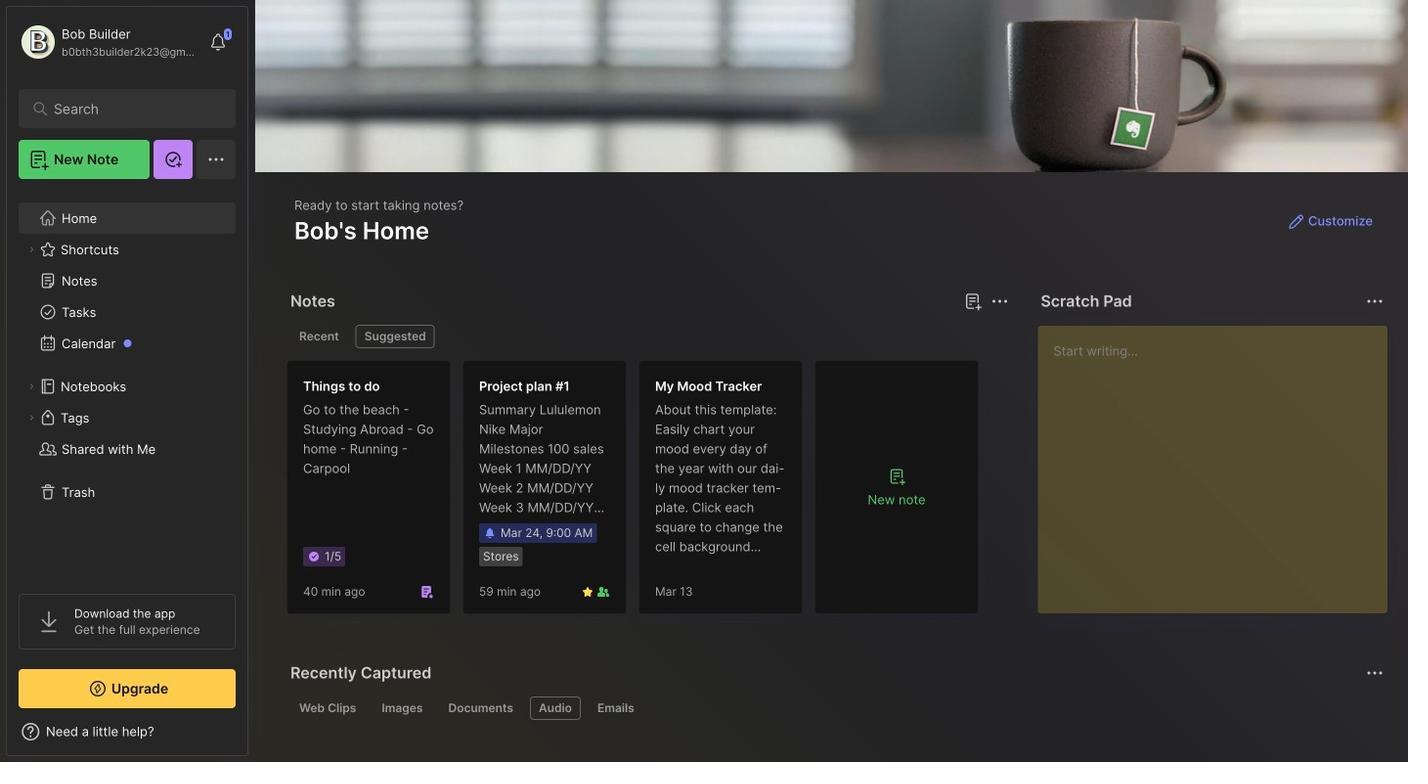 Task type: describe. For each thing, give the bounding box(es) containing it.
WHAT'S NEW field
[[7, 716, 248, 747]]

Account field
[[19, 23, 200, 62]]

1 more actions field from the left
[[987, 288, 1014, 315]]

tree inside main element
[[7, 191, 248, 576]]

main element
[[0, 0, 254, 762]]

more actions image
[[1364, 290, 1387, 313]]

none search field inside main element
[[54, 97, 210, 120]]

more actions image
[[988, 290, 1012, 313]]

2 tab list from the top
[[291, 697, 1381, 720]]



Task type: locate. For each thing, give the bounding box(es) containing it.
0 vertical spatial tab list
[[291, 325, 1006, 348]]

Start writing… text field
[[1054, 326, 1387, 598]]

row group
[[287, 360, 991, 626]]

More actions field
[[987, 288, 1014, 315], [1362, 288, 1389, 315]]

expand tags image
[[25, 412, 37, 424]]

tree
[[7, 191, 248, 576]]

0 horizontal spatial more actions field
[[987, 288, 1014, 315]]

2 more actions field from the left
[[1362, 288, 1389, 315]]

expand notebooks image
[[25, 381, 37, 392]]

1 horizontal spatial more actions field
[[1362, 288, 1389, 315]]

1 tab list from the top
[[291, 325, 1006, 348]]

tab list
[[291, 325, 1006, 348], [291, 697, 1381, 720]]

Search text field
[[54, 100, 210, 118]]

tab
[[291, 325, 348, 348], [356, 325, 435, 348], [291, 697, 365, 720], [373, 697, 432, 720], [440, 697, 522, 720], [530, 697, 581, 720], [589, 697, 644, 720]]

1 vertical spatial tab list
[[291, 697, 1381, 720]]

click to collapse image
[[247, 726, 262, 749]]

None search field
[[54, 97, 210, 120]]



Task type: vqa. For each thing, say whether or not it's contained in the screenshot.
add filters IMAGE
no



